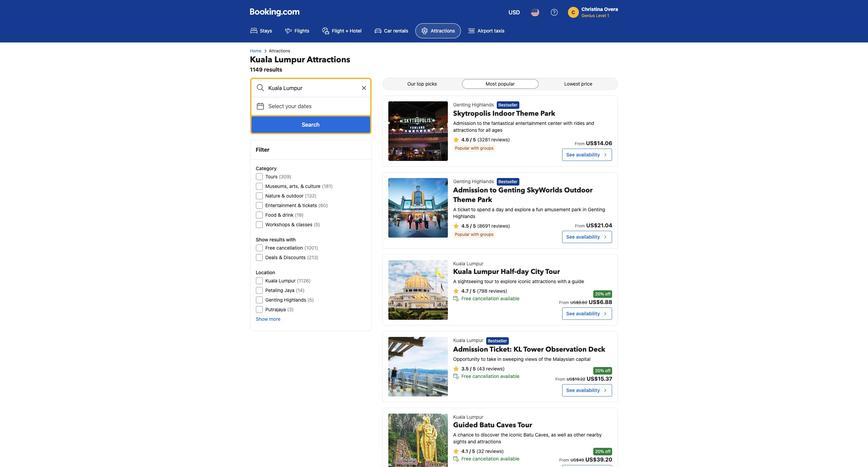 Task type: vqa. For each thing, say whether or not it's contained in the screenshot.
up
no



Task type: describe. For each thing, give the bounding box(es) containing it.
highlands inside admission to genting skyworlds outdoor theme park a ticket to spend a day and explore a fun amusement park in genting highlands
[[454, 213, 476, 219]]

us$19.22
[[567, 377, 586, 382]]

cancellation for kuala
[[473, 296, 500, 302]]

reviews) for theme
[[492, 137, 510, 143]]

3.5 / 5 (43 reviews)
[[462, 366, 505, 371]]

kuala lumpur
[[454, 337, 484, 343]]

tour inside kuala lumpur kuala lumpur half-day city tour a sightseeing tour to explore iconic attractions with a guide
[[546, 267, 560, 277]]

the inside skytropolis indoor theme park admission to the fantastical entertainment center with rides and attractions for all ages
[[483, 120, 491, 126]]

deals & discounts (213)
[[266, 254, 319, 260]]

category
[[256, 165, 277, 171]]

a inside kuala lumpur kuala lumpur half-day city tour a sightseeing tour to explore iconic attractions with a guide
[[569, 279, 571, 284]]

available for batu
[[501, 456, 520, 462]]

4.1 / 5 (32 reviews)
[[462, 448, 504, 454]]

overa
[[605, 6, 619, 12]]

20% off from us$19.22 us$15.37
[[556, 368, 613, 382]]

christina overa genius level 1
[[582, 6, 619, 18]]

genting down petaling
[[266, 297, 283, 303]]

kuala lumpur guided batu caves tour a chance to discover the iconic batu caves, as well as other nearby sights and attractions
[[454, 414, 602, 445]]

airport taxis
[[478, 28, 505, 34]]

explore inside kuala lumpur kuala lumpur half-day city tour a sightseeing tour to explore iconic attractions with a guide
[[501, 279, 517, 284]]

(1001)
[[305, 245, 318, 251]]

and inside skytropolis indoor theme park admission to the fantastical entertainment center with rides and attractions for all ages
[[587, 120, 595, 126]]

tickets
[[303, 202, 317, 208]]

+
[[346, 28, 349, 34]]

us$8.60
[[571, 300, 588, 305]]

availability for admission to genting skyworlds outdoor theme park
[[577, 234, 601, 240]]

see for skytropolis indoor theme park
[[567, 152, 575, 158]]

20% for guided batu caves tour
[[596, 449, 605, 454]]

attractions inside "kuala lumpur guided batu caves tour a chance to discover the iconic batu caves, as well as other nearby sights and attractions"
[[478, 439, 502, 445]]

& for workshops & classes
[[292, 222, 295, 227]]

to inside admission ticket: kl tower observation deck opportunity to take in sweeping views of the malaysian capital
[[482, 356, 486, 362]]

us$21.04
[[587, 222, 613, 229]]

discounts
[[284, 254, 306, 260]]

availability for admission ticket: kl tower observation deck
[[577, 387, 601, 393]]

/ for kuala lumpur half-day city tour
[[470, 288, 472, 294]]

food & drink (19)
[[266, 212, 304, 218]]

culture
[[305, 183, 321, 189]]

attractions inside kuala lumpur kuala lumpur half-day city tour a sightseeing tour to explore iconic attractions with a guide
[[533, 279, 557, 284]]

ticket:
[[490, 345, 512, 354]]

1 vertical spatial batu
[[524, 432, 534, 438]]

genting highlands for theme
[[454, 178, 495, 184]]

popular
[[499, 81, 515, 87]]

/ for skytropolis indoor theme park
[[471, 137, 472, 143]]

attractions link
[[416, 23, 461, 38]]

reviews) for guided
[[486, 448, 504, 454]]

park
[[572, 207, 582, 212]]

free cancellation available for kl
[[462, 373, 520, 379]]

see availability for skytropolis indoor theme park
[[567, 152, 601, 158]]

cancellation for kl
[[473, 373, 500, 379]]

with inside kuala lumpur kuala lumpur half-day city tour a sightseeing tour to explore iconic attractions with a guide
[[558, 279, 567, 284]]

us$39.20
[[586, 457, 613, 463]]

genting left skyworlds
[[499, 186, 526, 195]]

off for guided batu caves tour
[[606, 449, 611, 454]]

deals
[[266, 254, 278, 260]]

reviews) for kl
[[487, 366, 505, 371]]

admission for admission to genting skyworlds outdoor theme park
[[454, 186, 489, 195]]

park inside skytropolis indoor theme park admission to the fantastical entertainment center with rides and attractions for all ages
[[541, 109, 556, 118]]

and inside "kuala lumpur guided batu caves tour a chance to discover the iconic batu caves, as well as other nearby sights and attractions"
[[468, 439, 477, 445]]

skytropolis
[[454, 109, 491, 118]]

home link
[[250, 48, 262, 54]]

dates
[[298, 103, 312, 109]]

skytropolis indoor theme park image
[[389, 101, 448, 161]]

popular with groups for theme
[[455, 232, 494, 237]]

c
[[572, 9, 576, 15]]

select
[[269, 103, 284, 109]]

lumpur for (1126)
[[279, 278, 296, 284]]

lowest price
[[565, 81, 593, 87]]

chance
[[458, 432, 474, 438]]

and inside admission to genting skyworlds outdoor theme park a ticket to spend a day and explore a fun amusement park in genting highlands
[[506, 207, 514, 212]]

to inside "kuala lumpur guided batu caves tour a chance to discover the iconic batu caves, as well as other nearby sights and attractions"
[[476, 432, 480, 438]]

booking.com image
[[250, 8, 300, 16]]

malaysian
[[553, 356, 575, 362]]

cancellation up deals & discounts (213)
[[277, 245, 303, 251]]

guided batu caves tour image
[[389, 414, 448, 467]]

most
[[486, 81, 497, 87]]

available for tower
[[501, 373, 520, 379]]

4.1
[[462, 448, 469, 454]]

lowest
[[565, 81, 581, 87]]

5 for admission ticket: kl tower observation deck
[[473, 366, 476, 371]]

amusement
[[545, 207, 571, 212]]

20% off from us$49 us$39.20
[[560, 449, 613, 463]]

caves,
[[536, 432, 550, 438]]

popular for theme
[[455, 232, 470, 237]]

attractions inside skytropolis indoor theme park admission to the fantastical entertainment center with rides and attractions for all ages
[[454, 127, 478, 133]]

& for deals & discounts
[[279, 254, 283, 260]]

0 horizontal spatial batu
[[480, 421, 495, 430]]

5 for kuala lumpur half-day city tour
[[473, 288, 476, 294]]

show more
[[256, 316, 281, 322]]

your account menu christina overa genius level 1 element
[[568, 3, 621, 19]]

genting up us$21.04
[[588, 207, 606, 212]]

(8691
[[478, 223, 491, 229]]

arts,
[[290, 183, 300, 189]]

lumpur up tour on the bottom of page
[[474, 267, 500, 277]]

well
[[558, 432, 567, 438]]

available for lumpur
[[501, 296, 520, 302]]

4.7
[[462, 288, 469, 294]]

to right ticket at right top
[[472, 207, 476, 212]]

& for nature & outdoor
[[282, 193, 285, 199]]

us$15.37
[[587, 376, 613, 382]]

kuala for guided
[[454, 414, 466, 420]]

for
[[479, 127, 485, 133]]

sweeping
[[503, 356, 524, 362]]

guided
[[454, 421, 478, 430]]

20% for admission ticket: kl tower observation deck
[[596, 368, 605, 373]]

from us$21.04
[[576, 222, 613, 229]]

food
[[266, 212, 277, 218]]

workshops & classes (5)
[[266, 222, 321, 227]]

us$6.88
[[589, 299, 613, 305]]

museums,
[[266, 183, 288, 189]]

half-
[[501, 267, 517, 277]]

admission to genting skyworlds outdoor theme park image
[[389, 178, 448, 238]]

2 horizontal spatial attractions
[[431, 28, 455, 34]]

kl
[[514, 345, 522, 354]]

(32
[[477, 448, 485, 454]]

admission to genting skyworlds outdoor theme park a ticket to spend a day and explore a fun amusement park in genting highlands
[[454, 186, 606, 219]]

availability for kuala lumpur half-day city tour
[[577, 311, 601, 317]]

availability for skytropolis indoor theme park
[[577, 152, 601, 158]]

highlands up spend
[[472, 178, 495, 184]]

show for show more
[[256, 316, 268, 322]]

1
[[608, 13, 610, 18]]

us$14.06
[[587, 140, 613, 146]]

/ for guided batu caves tour
[[470, 448, 471, 454]]

us$49
[[571, 458, 585, 463]]

price
[[582, 81, 593, 87]]

admission for admission ticket: kl tower observation deck
[[454, 345, 489, 354]]

sights
[[454, 439, 467, 445]]

drink
[[283, 212, 294, 218]]

search
[[302, 122, 320, 128]]

lumpur for guided
[[467, 414, 484, 420]]

bestseller for to
[[499, 179, 518, 184]]

/ for admission to genting skyworlds outdoor theme park
[[471, 223, 472, 229]]

lumpur up opportunity
[[467, 337, 484, 343]]

with down (8691
[[471, 232, 479, 237]]

3.5
[[462, 366, 469, 371]]

tours (309)
[[266, 174, 292, 179]]

kuala for attractions
[[250, 54, 273, 65]]

free cancellation available for guided
[[462, 456, 520, 462]]

entertainment
[[516, 120, 547, 126]]

home
[[250, 48, 262, 53]]

admission ticket: kl tower observation deck image
[[389, 337, 448, 397]]

capital
[[576, 356, 591, 362]]

rides
[[574, 120, 585, 126]]

genting up ticket at right top
[[454, 178, 471, 184]]

see for admission to genting skyworlds outdoor theme park
[[567, 234, 575, 240]]

reviews) for kuala
[[489, 288, 508, 294]]

see for admission ticket: kl tower observation deck
[[567, 387, 575, 393]]

reviews) for genting
[[492, 223, 511, 229]]

free up deals
[[266, 245, 275, 251]]

Where are you going? search field
[[252, 79, 370, 97]]

popular with groups for to
[[455, 146, 494, 151]]

0 vertical spatial (5)
[[314, 222, 321, 227]]

entertainment
[[266, 202, 297, 208]]

show results with
[[256, 237, 296, 243]]

all
[[486, 127, 491, 133]]

entertainment & tickets (60)
[[266, 202, 328, 208]]

flights link
[[279, 23, 315, 38]]

usd
[[509, 9, 520, 15]]

1149
[[250, 66, 263, 73]]

iconic inside "kuala lumpur guided batu caves tour a chance to discover the iconic batu caves, as well as other nearby sights and attractions"
[[510, 432, 523, 438]]



Task type: locate. For each thing, give the bounding box(es) containing it.
genting
[[454, 102, 471, 108], [454, 178, 471, 184], [499, 186, 526, 195], [588, 207, 606, 212], [266, 297, 283, 303]]

1 show from the top
[[256, 237, 268, 243]]

day left city
[[517, 267, 529, 277]]

1 admission from the top
[[454, 120, 476, 126]]

0 vertical spatial day
[[496, 207, 504, 212]]

hotel
[[350, 28, 362, 34]]

1 vertical spatial park
[[478, 195, 493, 205]]

off inside 20% off from us$19.22 us$15.37
[[606, 368, 611, 373]]

in inside admission ticket: kl tower observation deck opportunity to take in sweeping views of the malaysian capital
[[498, 356, 502, 362]]

3 free cancellation available from the top
[[462, 456, 520, 462]]

4.5 / 5 (8691 reviews)
[[462, 223, 511, 229]]

0 vertical spatial explore
[[515, 207, 531, 212]]

5 for admission to genting skyworlds outdoor theme park
[[473, 223, 476, 229]]

1 see availability from the top
[[567, 152, 601, 158]]

admission inside admission ticket: kl tower observation deck opportunity to take in sweeping views of the malaysian capital
[[454, 345, 489, 354]]

classes
[[296, 222, 313, 227]]

1 vertical spatial (5)
[[308, 297, 314, 303]]

bestseller up admission to genting skyworlds outdoor theme park a ticket to spend a day and explore a fun amusement park in genting highlands
[[499, 179, 518, 184]]

with inside skytropolis indoor theme park admission to the fantastical entertainment center with rides and attractions for all ages
[[564, 120, 573, 126]]

2 free cancellation available from the top
[[462, 373, 520, 379]]

from for guided batu caves tour
[[560, 458, 570, 463]]

explore left fun
[[515, 207, 531, 212]]

from down the park
[[576, 223, 586, 229]]

availability down the from us$21.04
[[577, 234, 601, 240]]

2 vertical spatial attractions
[[478, 439, 502, 445]]

2 popular with groups from the top
[[455, 232, 494, 237]]

1 vertical spatial iconic
[[510, 432, 523, 438]]

0 vertical spatial show
[[256, 237, 268, 243]]

1 horizontal spatial a
[[533, 207, 535, 212]]

genting highlands
[[454, 102, 495, 108], [454, 178, 495, 184]]

off for kuala lumpur half-day city tour
[[606, 292, 611, 297]]

theme
[[517, 109, 539, 118], [454, 195, 476, 205]]

to up for
[[478, 120, 482, 126]]

2 a from the top
[[454, 279, 457, 284]]

2 vertical spatial and
[[468, 439, 477, 445]]

0 vertical spatial results
[[264, 66, 283, 73]]

fun
[[537, 207, 544, 212]]

nearby
[[587, 432, 602, 438]]

iconic inside kuala lumpur kuala lumpur half-day city tour a sightseeing tour to explore iconic attractions with a guide
[[518, 279, 532, 284]]

1 vertical spatial popular with groups
[[455, 232, 494, 237]]

1 available from the top
[[501, 296, 520, 302]]

1 vertical spatial day
[[517, 267, 529, 277]]

1 vertical spatial the
[[545, 356, 552, 362]]

2 horizontal spatial and
[[587, 120, 595, 126]]

free cancellation available down the 3.5 / 5 (43 reviews)
[[462, 373, 520, 379]]

2 as from the left
[[568, 432, 573, 438]]

show inside button
[[256, 316, 268, 322]]

(181)
[[322, 183, 333, 189]]

iconic down city
[[518, 279, 532, 284]]

20% up us$15.37
[[596, 368, 605, 373]]

1 vertical spatial tour
[[518, 421, 533, 430]]

lumpur up guided
[[467, 414, 484, 420]]

1 horizontal spatial as
[[568, 432, 573, 438]]

admission
[[454, 120, 476, 126], [454, 186, 489, 195], [454, 345, 489, 354]]

1 vertical spatial off
[[606, 368, 611, 373]]

5 left '(43'
[[473, 366, 476, 371]]

20% up us$6.88
[[596, 292, 605, 297]]

groups down 4.6 / 5 (3281 reviews)
[[481, 146, 494, 151]]

kuala lumpur attractions 1149 results
[[250, 54, 351, 73]]

0 horizontal spatial a
[[492, 207, 495, 212]]

available down 4.1 / 5 (32 reviews)
[[501, 456, 520, 462]]

and down "chance"
[[468, 439, 477, 445]]

groups for park
[[481, 232, 494, 237]]

1 horizontal spatial day
[[517, 267, 529, 277]]

see availability for kuala lumpur half-day city tour
[[567, 311, 601, 317]]

in
[[583, 207, 587, 212], [498, 356, 502, 362]]

petaling jaya (14)
[[266, 287, 305, 293]]

1 off from the top
[[606, 292, 611, 297]]

city
[[531, 267, 544, 277]]

see down the park
[[567, 234, 575, 240]]

4 see from the top
[[567, 387, 575, 393]]

1 vertical spatial and
[[506, 207, 514, 212]]

3 20% from the top
[[596, 449, 605, 454]]

1 horizontal spatial attractions
[[307, 54, 351, 65]]

kuala for (1126)
[[266, 278, 278, 284]]

1 horizontal spatial tour
[[546, 267, 560, 277]]

1 vertical spatial bestseller
[[499, 179, 518, 184]]

2 admission from the top
[[454, 186, 489, 195]]

0 vertical spatial tour
[[546, 267, 560, 277]]

availability down us$8.60 at the bottom of the page
[[577, 311, 601, 317]]

(213)
[[307, 254, 319, 260]]

tower
[[524, 345, 544, 354]]

0 vertical spatial groups
[[481, 146, 494, 151]]

results inside kuala lumpur attractions 1149 results
[[264, 66, 283, 73]]

0 vertical spatial bestseller
[[499, 103, 518, 108]]

0 vertical spatial the
[[483, 120, 491, 126]]

0 vertical spatial park
[[541, 109, 556, 118]]

& left drink
[[278, 212, 281, 218]]

day inside kuala lumpur kuala lumpur half-day city tour a sightseeing tour to explore iconic attractions with a guide
[[517, 267, 529, 277]]

attractions
[[431, 28, 455, 34], [269, 48, 290, 53], [307, 54, 351, 65]]

center
[[548, 120, 563, 126]]

1 vertical spatial groups
[[481, 232, 494, 237]]

/ right 4.1
[[470, 448, 471, 454]]

kuala for kuala
[[454, 261, 466, 267]]

1 genting highlands from the top
[[454, 102, 495, 108]]

2 show from the top
[[256, 316, 268, 322]]

show more button
[[256, 316, 281, 323]]

from inside the from us$14.06
[[575, 141, 585, 146]]

from inside the from us$21.04
[[576, 223, 586, 229]]

indoor
[[493, 109, 515, 118]]

0 vertical spatial popular with groups
[[455, 146, 494, 151]]

& up (19)
[[298, 202, 301, 208]]

free cancellation available for kuala
[[462, 296, 520, 302]]

with up free cancellation (1001)
[[286, 237, 296, 243]]

cancellation down the 3.5 / 5 (43 reviews)
[[473, 373, 500, 379]]

take
[[487, 356, 497, 362]]

(5)
[[314, 222, 321, 227], [308, 297, 314, 303]]

theme up ticket at right top
[[454, 195, 476, 205]]

batu up discover
[[480, 421, 495, 430]]

see
[[567, 152, 575, 158], [567, 234, 575, 240], [567, 311, 575, 317], [567, 387, 575, 393]]

1 as from the left
[[552, 432, 557, 438]]

1 availability from the top
[[577, 152, 601, 158]]

lumpur for kuala
[[467, 261, 484, 267]]

free down 4.7
[[462, 296, 472, 302]]

admission inside admission to genting skyworlds outdoor theme park a ticket to spend a day and explore a fun amusement park in genting highlands
[[454, 186, 489, 195]]

1 vertical spatial results
[[270, 237, 285, 243]]

lumpur inside kuala lumpur attractions 1149 results
[[275, 54, 305, 65]]

0 horizontal spatial attractions
[[454, 127, 478, 133]]

3 admission from the top
[[454, 345, 489, 354]]

0 horizontal spatial in
[[498, 356, 502, 362]]

highlands up (3) at the left bottom of the page
[[284, 297, 306, 303]]

show for show results with
[[256, 237, 268, 243]]

with left rides
[[564, 120, 573, 126]]

20% inside 20% off from us$8.60 us$6.88
[[596, 292, 605, 297]]

2 vertical spatial bestseller
[[488, 338, 508, 343]]

3 availability from the top
[[577, 311, 601, 317]]

reviews) right (8691
[[492, 223, 511, 229]]

kuala inside "kuala lumpur guided batu caves tour a chance to discover the iconic batu caves, as well as other nearby sights and attractions"
[[454, 414, 466, 420]]

0 horizontal spatial day
[[496, 207, 504, 212]]

1 vertical spatial free cancellation available
[[462, 373, 520, 379]]

4.6
[[462, 137, 469, 143]]

2 vertical spatial 20%
[[596, 449, 605, 454]]

0 vertical spatial a
[[454, 207, 457, 212]]

skyworlds
[[527, 186, 563, 195]]

cancellation for guided
[[473, 456, 500, 462]]

free cancellation available down '4.7 / 5 (798 reviews)'
[[462, 296, 520, 302]]

select your dates
[[269, 103, 312, 109]]

/ right 4.7
[[470, 288, 472, 294]]

1 vertical spatial explore
[[501, 279, 517, 284]]

kuala
[[250, 54, 273, 65], [454, 261, 466, 267], [454, 267, 472, 277], [266, 278, 278, 284], [454, 337, 466, 343], [454, 414, 466, 420]]

outdoor
[[287, 193, 304, 199]]

to inside kuala lumpur kuala lumpur half-day city tour a sightseeing tour to explore iconic attractions with a guide
[[495, 279, 500, 284]]

& down drink
[[292, 222, 295, 227]]

batu
[[480, 421, 495, 430], [524, 432, 534, 438]]

lumpur up sightseeing
[[467, 261, 484, 267]]

0 vertical spatial admission
[[454, 120, 476, 126]]

& for food & drink
[[278, 212, 281, 218]]

2 vertical spatial free cancellation available
[[462, 456, 520, 462]]

4 see availability from the top
[[567, 387, 601, 393]]

0 vertical spatial attractions
[[454, 127, 478, 133]]

1 vertical spatial 20%
[[596, 368, 605, 373]]

(19)
[[295, 212, 304, 218]]

to right tour on the bottom of page
[[495, 279, 500, 284]]

5 for guided batu caves tour
[[473, 448, 476, 454]]

bestseller up indoor
[[499, 103, 518, 108]]

genting highlands for to
[[454, 102, 495, 108]]

free down 3.5
[[462, 373, 472, 379]]

1 horizontal spatial batu
[[524, 432, 534, 438]]

see for kuala lumpur half-day city tour
[[567, 311, 575, 317]]

(1126)
[[297, 278, 311, 284]]

tour right caves
[[518, 421, 533, 430]]

2 20% from the top
[[596, 368, 605, 373]]

2 see availability from the top
[[567, 234, 601, 240]]

0 vertical spatial 20%
[[596, 292, 605, 297]]

show up deals
[[256, 237, 268, 243]]

2 horizontal spatial a
[[569, 279, 571, 284]]

groups for the
[[481, 146, 494, 151]]

attractions inside kuala lumpur attractions 1149 results
[[307, 54, 351, 65]]

a inside "kuala lumpur guided batu caves tour a chance to discover the iconic batu caves, as well as other nearby sights and attractions"
[[454, 432, 457, 438]]

a left sightseeing
[[454, 279, 457, 284]]

(5) down (1126)
[[308, 297, 314, 303]]

with down (3281
[[471, 146, 479, 151]]

a
[[454, 207, 457, 212], [454, 279, 457, 284], [454, 432, 457, 438]]

off
[[606, 292, 611, 297], [606, 368, 611, 373], [606, 449, 611, 454]]

2 vertical spatial attractions
[[307, 54, 351, 65]]

kuala inside kuala lumpur attractions 1149 results
[[250, 54, 273, 65]]

rentals
[[394, 28, 409, 34]]

1 vertical spatial in
[[498, 356, 502, 362]]

& for entertainment & tickets
[[298, 202, 301, 208]]

most popular
[[486, 81, 515, 87]]

0 vertical spatial batu
[[480, 421, 495, 430]]

20% inside 20% off from us$49 us$39.20
[[596, 449, 605, 454]]

day
[[496, 207, 504, 212], [517, 267, 529, 277]]

/ for admission ticket: kl tower observation deck
[[470, 366, 472, 371]]

car rentals link
[[369, 23, 414, 38]]

the inside "kuala lumpur guided batu caves tour a chance to discover the iconic batu caves, as well as other nearby sights and attractions"
[[501, 432, 508, 438]]

1 popular with groups from the top
[[455, 146, 494, 151]]

& right deals
[[279, 254, 283, 260]]

free cancellation available down 4.1 / 5 (32 reviews)
[[462, 456, 520, 462]]

the right of
[[545, 356, 552, 362]]

0 vertical spatial in
[[583, 207, 587, 212]]

3 available from the top
[[501, 456, 520, 462]]

day inside admission to genting skyworlds outdoor theme park a ticket to spend a day and explore a fun amusement park in genting highlands
[[496, 207, 504, 212]]

theme up entertainment at the right top of page
[[517, 109, 539, 118]]

1 horizontal spatial park
[[541, 109, 556, 118]]

nature & outdoor (132)
[[266, 193, 317, 199]]

genting up skytropolis
[[454, 102, 471, 108]]

petaling
[[266, 287, 283, 293]]

1 a from the top
[[454, 207, 457, 212]]

museums, arts, & culture (181)
[[266, 183, 333, 189]]

1 horizontal spatial the
[[501, 432, 508, 438]]

flight + hotel
[[332, 28, 362, 34]]

from inside 20% off from us$8.60 us$6.88
[[560, 300, 570, 305]]

of
[[539, 356, 544, 362]]

1 horizontal spatial theme
[[517, 109, 539, 118]]

theme inside skytropolis indoor theme park admission to the fantastical entertainment center with rides and attractions for all ages
[[517, 109, 539, 118]]

see availability down us$19.22
[[567, 387, 601, 393]]

see down us$8.60 at the bottom of the page
[[567, 311, 575, 317]]

0 horizontal spatial attractions
[[269, 48, 290, 53]]

2 vertical spatial off
[[606, 449, 611, 454]]

our top picks
[[408, 81, 437, 87]]

(5) right classes at the top left
[[314, 222, 321, 227]]

0 vertical spatial off
[[606, 292, 611, 297]]

park up spend
[[478, 195, 493, 205]]

from for kuala lumpur half-day city tour
[[560, 300, 570, 305]]

cancellation down '4.7 / 5 (798 reviews)'
[[473, 296, 500, 302]]

opportunity
[[454, 356, 480, 362]]

usd button
[[505, 4, 525, 21]]

reviews) right (32
[[486, 448, 504, 454]]

20% for kuala lumpur half-day city tour
[[596, 292, 605, 297]]

free for admission ticket: kl tower observation deck
[[462, 373, 472, 379]]

admission down skytropolis
[[454, 120, 476, 126]]

reviews) down tour on the bottom of page
[[489, 288, 508, 294]]

putrajaya (3)
[[266, 307, 294, 312]]

see availability for admission to genting skyworlds outdoor theme park
[[567, 234, 601, 240]]

0 vertical spatial genting highlands
[[454, 102, 495, 108]]

1 20% from the top
[[596, 292, 605, 297]]

explore inside admission to genting skyworlds outdoor theme park a ticket to spend a day and explore a fun amusement park in genting highlands
[[515, 207, 531, 212]]

1 vertical spatial a
[[454, 279, 457, 284]]

1 vertical spatial popular
[[455, 232, 470, 237]]

1 groups from the top
[[481, 146, 494, 151]]

1 vertical spatial attractions
[[269, 48, 290, 53]]

1 vertical spatial attractions
[[533, 279, 557, 284]]

1 vertical spatial theme
[[454, 195, 476, 205]]

0 vertical spatial popular
[[455, 146, 470, 151]]

0 horizontal spatial the
[[483, 120, 491, 126]]

airport taxis link
[[463, 23, 511, 38]]

2 horizontal spatial the
[[545, 356, 552, 362]]

sightseeing
[[458, 279, 484, 284]]

3 see availability from the top
[[567, 311, 601, 317]]

see availability down the from us$14.06
[[567, 152, 601, 158]]

/ right 4.5
[[471, 223, 472, 229]]

popular down 4.5
[[455, 232, 470, 237]]

highlands down ticket at right top
[[454, 213, 476, 219]]

admission ticket: kl tower observation deck opportunity to take in sweeping views of the malaysian capital
[[454, 345, 606, 362]]

stays link
[[245, 23, 278, 38]]

2 popular from the top
[[455, 232, 470, 237]]

theme inside admission to genting skyworlds outdoor theme park a ticket to spend a day and explore a fun amusement park in genting highlands
[[454, 195, 476, 205]]

off inside 20% off from us$49 us$39.20
[[606, 449, 611, 454]]

0 vertical spatial attractions
[[431, 28, 455, 34]]

1 free cancellation available from the top
[[462, 296, 520, 302]]

(3)
[[287, 307, 294, 312]]

off for admission ticket: kl tower observation deck
[[606, 368, 611, 373]]

a left guide
[[569, 279, 571, 284]]

1 vertical spatial genting highlands
[[454, 178, 495, 184]]

4.6 / 5 (3281 reviews)
[[462, 137, 510, 143]]

lumpur
[[275, 54, 305, 65], [467, 261, 484, 267], [474, 267, 500, 277], [279, 278, 296, 284], [467, 337, 484, 343], [467, 414, 484, 420]]

2 available from the top
[[501, 373, 520, 379]]

popular
[[455, 146, 470, 151], [455, 232, 470, 237]]

off up us$6.88
[[606, 292, 611, 297]]

2 availability from the top
[[577, 234, 601, 240]]

the inside admission ticket: kl tower observation deck opportunity to take in sweeping views of the malaysian capital
[[545, 356, 552, 362]]

4 availability from the top
[[577, 387, 601, 393]]

2 genting highlands from the top
[[454, 178, 495, 184]]

2 off from the top
[[606, 368, 611, 373]]

0 horizontal spatial tour
[[518, 421, 533, 430]]

1 vertical spatial available
[[501, 373, 520, 379]]

from left us$49
[[560, 458, 570, 463]]

reviews) down take
[[487, 366, 505, 371]]

admission inside skytropolis indoor theme park admission to the fantastical entertainment center with rides and attractions for all ages
[[454, 120, 476, 126]]

the up all
[[483, 120, 491, 126]]

0 vertical spatial available
[[501, 296, 520, 302]]

2 groups from the top
[[481, 232, 494, 237]]

see availability down us$8.60 at the bottom of the page
[[567, 311, 601, 317]]

0 vertical spatial free cancellation available
[[462, 296, 520, 302]]

2 vertical spatial the
[[501, 432, 508, 438]]

to right "chance"
[[476, 432, 480, 438]]

available down sweeping
[[501, 373, 520, 379]]

5 left (798
[[473, 288, 476, 294]]

off up us$15.37
[[606, 368, 611, 373]]

3 a from the top
[[454, 432, 457, 438]]

park up center at the right top
[[541, 109, 556, 118]]

to up spend
[[490, 186, 497, 195]]

bestseller up ticket:
[[488, 338, 508, 343]]

genting highlands up ticket at right top
[[454, 178, 495, 184]]

2 vertical spatial a
[[454, 432, 457, 438]]

0 horizontal spatial as
[[552, 432, 557, 438]]

from
[[575, 141, 585, 146], [576, 223, 586, 229], [560, 300, 570, 305], [556, 377, 566, 382], [560, 458, 570, 463]]

the down caves
[[501, 432, 508, 438]]

(3281
[[478, 137, 491, 143]]

1 vertical spatial show
[[256, 316, 268, 322]]

workshops
[[266, 222, 290, 227]]

a inside kuala lumpur kuala lumpur half-day city tour a sightseeing tour to explore iconic attractions with a guide
[[454, 279, 457, 284]]

(60)
[[319, 202, 328, 208]]

from for admission ticket: kl tower observation deck
[[556, 377, 566, 382]]

popular with groups down 4.5
[[455, 232, 494, 237]]

2 see from the top
[[567, 234, 575, 240]]

popular for to
[[455, 146, 470, 151]]

3 see from the top
[[567, 311, 575, 317]]

lumpur for attractions
[[275, 54, 305, 65]]

lumpur down flights link
[[275, 54, 305, 65]]

tour inside "kuala lumpur guided batu caves tour a chance to discover the iconic batu caves, as well as other nearby sights and attractions"
[[518, 421, 533, 430]]

from left us$14.06
[[575, 141, 585, 146]]

0 horizontal spatial park
[[478, 195, 493, 205]]

reviews) down 'ages'
[[492, 137, 510, 143]]

1 vertical spatial admission
[[454, 186, 489, 195]]

1 popular from the top
[[455, 146, 470, 151]]

3 off from the top
[[606, 449, 611, 454]]

other
[[574, 432, 586, 438]]

highlands up skytropolis
[[472, 102, 495, 108]]

observation
[[546, 345, 587, 354]]

results right 1149
[[264, 66, 283, 73]]

0 horizontal spatial and
[[468, 439, 477, 445]]

free cancellation (1001)
[[266, 245, 318, 251]]

bestseller
[[499, 103, 518, 108], [499, 179, 518, 184], [488, 338, 508, 343]]

fantastical
[[492, 120, 515, 126]]

20% up the us$39.20
[[596, 449, 605, 454]]

admission down kuala lumpur
[[454, 345, 489, 354]]

a left ticket at right top
[[454, 207, 457, 212]]

free for kuala lumpur half-day city tour
[[462, 296, 472, 302]]

from left us$8.60 at the bottom of the page
[[560, 300, 570, 305]]

jaya
[[285, 287, 295, 293]]

flight + hotel link
[[317, 23, 368, 38]]

2 horizontal spatial attractions
[[533, 279, 557, 284]]

christina
[[582, 6, 604, 12]]

0 horizontal spatial theme
[[454, 195, 476, 205]]

0 vertical spatial iconic
[[518, 279, 532, 284]]

batu left 'caves,'
[[524, 432, 534, 438]]

to inside skytropolis indoor theme park admission to the fantastical entertainment center with rides and attractions for all ages
[[478, 120, 482, 126]]

search button
[[252, 116, 370, 133]]

& right arts, at the left
[[301, 183, 304, 189]]

as
[[552, 432, 557, 438], [568, 432, 573, 438]]

lumpur inside "kuala lumpur guided batu caves tour a chance to discover the iconic batu caves, as well as other nearby sights and attractions"
[[467, 414, 484, 420]]

in inside admission to genting skyworlds outdoor theme park a ticket to spend a day and explore a fun amusement park in genting highlands
[[583, 207, 587, 212]]

1 horizontal spatial and
[[506, 207, 514, 212]]

1 horizontal spatial attractions
[[478, 439, 502, 445]]

park inside admission to genting skyworlds outdoor theme park a ticket to spend a day and explore a fun amusement park in genting highlands
[[478, 195, 493, 205]]

a inside admission to genting skyworlds outdoor theme park a ticket to spend a day and explore a fun amusement park in genting highlands
[[454, 207, 457, 212]]

from inside 20% off from us$19.22 us$15.37
[[556, 377, 566, 382]]

bestseller for ticket:
[[488, 338, 508, 343]]

bestseller for indoor
[[499, 103, 518, 108]]

show left more at left
[[256, 316, 268, 322]]

/ right 3.5
[[470, 366, 472, 371]]

putrajaya
[[266, 307, 286, 312]]

outdoor
[[565, 186, 593, 195]]

2 vertical spatial available
[[501, 456, 520, 462]]

20% inside 20% off from us$19.22 us$15.37
[[596, 368, 605, 373]]

0 vertical spatial and
[[587, 120, 595, 126]]

views
[[525, 356, 538, 362]]

to
[[478, 120, 482, 126], [490, 186, 497, 195], [472, 207, 476, 212], [495, 279, 500, 284], [482, 356, 486, 362], [476, 432, 480, 438]]

free for guided batu caves tour
[[462, 456, 472, 462]]

groups down 4.5 / 5 (8691 reviews)
[[481, 232, 494, 237]]

off inside 20% off from us$8.60 us$6.88
[[606, 292, 611, 297]]

airport
[[478, 28, 493, 34]]

cancellation down 4.1 / 5 (32 reviews)
[[473, 456, 500, 462]]

5 for skytropolis indoor theme park
[[473, 137, 476, 143]]

from inside 20% off from us$49 us$39.20
[[560, 458, 570, 463]]

2 vertical spatial admission
[[454, 345, 489, 354]]

top
[[417, 81, 425, 87]]

the
[[483, 120, 491, 126], [545, 356, 552, 362], [501, 432, 508, 438]]

more
[[269, 316, 281, 322]]

explore
[[515, 207, 531, 212], [501, 279, 517, 284]]

kuala lumpur half-day city tour image
[[389, 260, 448, 320]]

tour right city
[[546, 267, 560, 277]]

20% off from us$8.60 us$6.88
[[560, 292, 613, 305]]

picks
[[426, 81, 437, 87]]

see availability for admission ticket: kl tower observation deck
[[567, 387, 601, 393]]

day right spend
[[496, 207, 504, 212]]

1 see from the top
[[567, 152, 575, 158]]

1 horizontal spatial in
[[583, 207, 587, 212]]

0 vertical spatial theme
[[517, 109, 539, 118]]

& up entertainment
[[282, 193, 285, 199]]

stays
[[260, 28, 272, 34]]

genius
[[582, 13, 596, 18]]



